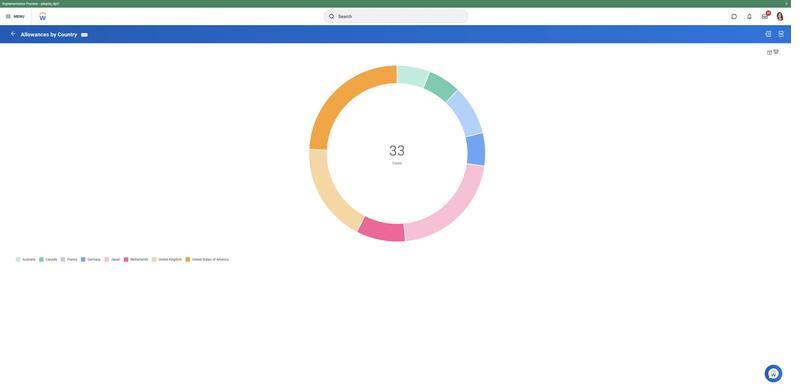 Task type: describe. For each thing, give the bounding box(es) containing it.
configure and view chart data image down view printable version (pdf) icon
[[773, 48, 780, 55]]

previous page image
[[10, 30, 16, 37]]

inbox large image
[[763, 14, 768, 19]]

count
[[393, 161, 402, 165]]

-
[[39, 2, 40, 6]]

close environment banner image
[[786, 2, 789, 5]]

menu
[[14, 14, 24, 19]]

preview
[[26, 2, 38, 6]]

33 count
[[389, 143, 405, 165]]

33 main content
[[0, 25, 792, 271]]

implementation preview -   adeptai_dpt1
[[2, 2, 60, 6]]

allowances by country link
[[21, 31, 77, 38]]

menu button
[[0, 8, 32, 25]]

30
[[767, 11, 770, 15]]

Search Workday  search field
[[338, 10, 457, 22]]

allowances by country
[[21, 31, 77, 38]]

33
[[389, 143, 405, 159]]

30 button
[[759, 10, 772, 22]]

implementation
[[2, 2, 25, 6]]

search image
[[329, 13, 335, 20]]

by
[[50, 31, 56, 38]]



Task type: vqa. For each thing, say whether or not it's contained in the screenshot.
Implementation Preview -   adeptai_dpt1
yes



Task type: locate. For each thing, give the bounding box(es) containing it.
justify image
[[5, 13, 11, 20]]

configure and view chart data image down export to excel icon on the right top of page
[[767, 49, 773, 55]]

configure and view chart data image
[[773, 48, 780, 55], [767, 49, 773, 55]]

allowances
[[21, 31, 49, 38]]

menu banner
[[0, 0, 792, 25]]

export to excel image
[[765, 31, 772, 37]]

33 button
[[389, 142, 406, 161]]

adeptai_dpt1
[[41, 2, 60, 6]]

country
[[58, 31, 77, 38]]

notifications large image
[[747, 14, 753, 19]]

profile logan mcneil image
[[776, 12, 785, 22]]

view printable version (pdf) image
[[778, 31, 785, 37]]



